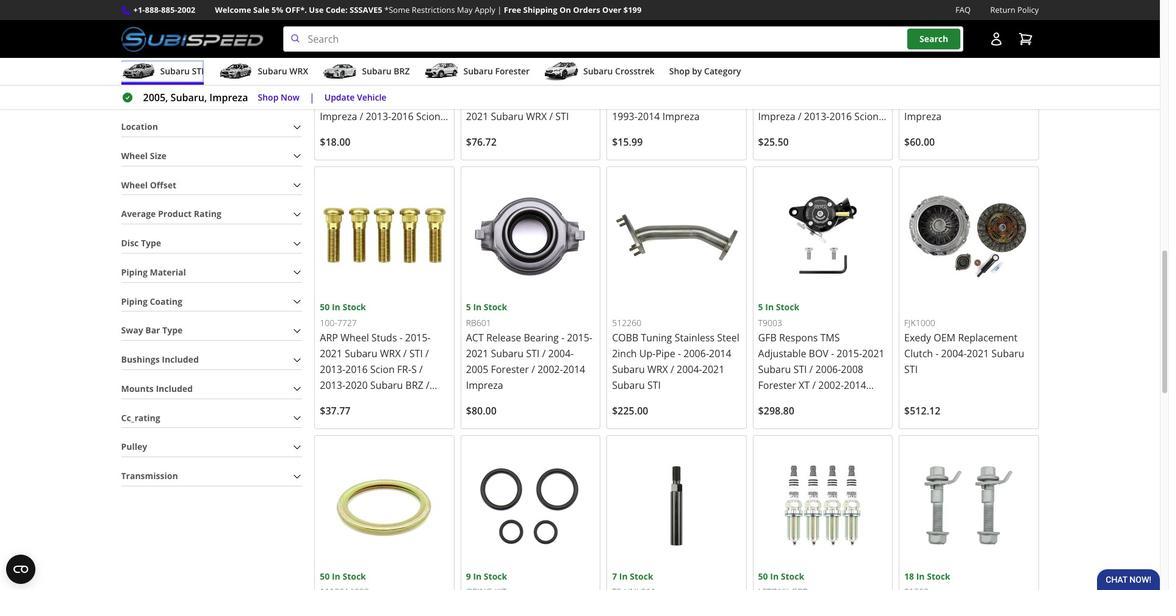 Task type: vqa. For each thing, say whether or not it's contained in the screenshot.


Task type: locate. For each thing, give the bounding box(es) containing it.
sway
[[121, 325, 143, 336]]

mounts included
[[121, 383, 193, 395]]

1 horizontal spatial 2019
[[810, 142, 833, 155]]

1 horizontal spatial fr-
[[397, 363, 411, 377]]

wheel for wheel size
[[121, 150, 148, 162]]

0 horizontal spatial 1993-
[[612, 110, 638, 123]]

forester down 85772123
[[495, 65, 530, 77]]

0 vertical spatial shop
[[669, 65, 690, 77]]

1 vertical spatial shop
[[258, 91, 278, 103]]

sti
[[192, 65, 204, 77], [823, 78, 836, 91], [612, 94, 626, 107], [934, 94, 947, 107], [555, 110, 569, 123], [409, 347, 423, 361], [526, 347, 540, 361], [793, 363, 807, 377], [904, 363, 918, 377], [647, 379, 661, 393]]

shipping
[[523, 4, 557, 15]]

2002- down 2008 at the right bottom of page
[[818, 379, 844, 393]]

2021 up 2008 at the right bottom of page
[[862, 347, 885, 361]]

2021 inside fjk1000 exedy oem replacement clutch  - 2004-2021 subaru sti
[[967, 347, 989, 361]]

welcome sale 5% off*. use code: sssave5
[[215, 4, 382, 15]]

toyota inside 50 in stock 100-7727 arp wheel studs - 2015- 2021 subaru wrx / sti / 2013-2016 scion fr-s / 2013-2020 subaru brz / 2017-2019 toyota 86
[[370, 395, 401, 408]]

2020 up $37.77
[[345, 379, 368, 393]]

shop now
[[258, 91, 300, 103]]

fr- inside 00b001c cusco oil filter - 2015-2021 subaru wrx / sti / 1998- 2013 forester / 1993-2014 impreza / 2013-2016 scion fr-s / 2013-2020 subaru brz / 2017-2019 toyota 86
[[758, 126, 772, 139]]

shop left now at top
[[258, 91, 278, 103]]

1 horizontal spatial 2017-
[[346, 142, 372, 155]]

1998- inside 00b001c cusco oil filter - 2015-2021 subaru wrx / sti / 1998- 2013 forester / 1993-2014 impreza / 2013-2016 scion fr-s / 2013-2020 subaru brz / 2017-2019 toyota 86
[[845, 78, 870, 91]]

2 horizontal spatial s
[[772, 126, 778, 139]]

2004- down bearing
[[548, 347, 574, 361]]

2020 right $18.00 at left top
[[372, 142, 394, 155]]

1 cusco from the left
[[320, 62, 347, 76]]

00b001c
[[758, 48, 793, 59]]

2006- inside 5 in stock t9003 gfb respons tms adjustable bov - 2015-2021 subaru sti / 2006-2008 forester xt / 2002-2014 impreza
[[816, 363, 841, 377]]

forester down filter
[[783, 94, 821, 107]]

2006- down stainless
[[684, 347, 709, 361]]

grimmspeed down 120069
[[904, 62, 963, 76]]

in
[[332, 302, 340, 313], [473, 302, 482, 313], [765, 302, 774, 313], [332, 571, 340, 583], [473, 571, 482, 583], [619, 571, 628, 583], [770, 571, 779, 583], [916, 571, 925, 583]]

1 vertical spatial wheel
[[121, 179, 148, 191]]

grimmspeed down subaru forester
[[466, 78, 525, 91]]

fr- inside cusco oil drain plug m16x1.5 - 2015-2024 subaru wrx / 2004-2007 impreza / 2013-2016 scion fr-s / 2013-2024 subaru brz / 2017-2020 toyota 86
[[320, 126, 334, 139]]

subaru inside subaru wrx dropdown button
[[258, 65, 287, 77]]

sway bar type
[[121, 325, 183, 336]]

arp wheel studs - 2015-2021 subaru wrx / sti / 2013-2016 scion fr-s / 2013-2020 subaru brz / 2017-2019 toyota 86 image
[[320, 172, 449, 301]]

2021 down steel
[[702, 363, 724, 377]]

2015- down high
[[643, 78, 669, 91]]

type inside dropdown button
[[162, 325, 183, 336]]

filter
[[612, 78, 635, 91]]

0 vertical spatial 1998-
[[845, 78, 870, 91]]

0 vertical spatial 1993-
[[830, 94, 855, 107]]

subaru inside "hp-1008 k&n high performance oil filter - 2015-2021 subaru sti / 1998-2013 forester / 1993-2014 impreza"
[[694, 78, 727, 91]]

2021 down performance
[[669, 78, 691, 91]]

1 50 in stock from the left
[[320, 571, 366, 583]]

impreza
[[210, 91, 248, 104], [320, 110, 357, 123], [662, 110, 700, 123], [758, 110, 795, 123], [904, 110, 941, 123], [466, 379, 503, 393], [758, 395, 795, 408]]

cusco inside cusco oil drain plug m16x1.5 - 2015-2024 subaru wrx / 2004-2007 impreza / 2013-2016 scion fr-s / 2013-2024 subaru brz / 2017-2020 toyota 86
[[320, 62, 347, 76]]

- inside 5 in stock rb601 act release bearing - 2015- 2021 subaru sti / 2004- 2005 forester / 2002-2014 impreza
[[561, 332, 564, 345]]

on
[[559, 4, 571, 15]]

1 horizontal spatial grimmspeed
[[904, 62, 963, 76]]

+1-888-885-2002 link
[[133, 4, 195, 17]]

1 vertical spatial 1993-
[[612, 110, 638, 123]]

0 horizontal spatial 2002-
[[537, 363, 563, 377]]

1 vertical spatial 1998-
[[634, 94, 660, 107]]

wheel for wheel offset
[[121, 179, 148, 191]]

2005, subaru, impreza
[[143, 91, 248, 104]]

up
[[994, 62, 1007, 76]]

2021 inside 50 in stock 100-7727 arp wheel studs - 2015- 2021 subaru wrx / sti / 2013-2016 scion fr-s / 2013-2020 subaru brz / 2017-2019 toyota 86
[[320, 347, 342, 361]]

2013-
[[366, 110, 391, 123], [804, 110, 830, 123], [348, 126, 374, 139], [786, 126, 812, 139], [320, 363, 345, 377], [320, 379, 345, 393]]

tuning
[[641, 332, 672, 345]]

1 horizontal spatial cusco
[[758, 62, 786, 76]]

2013 up $25.50
[[758, 94, 781, 107]]

1 vertical spatial 2006-
[[816, 363, 841, 377]]

0 horizontal spatial |
[[309, 91, 315, 104]]

1998- inside "hp-1008 k&n high performance oil filter - 2015-2021 subaru sti / 1998-2013 forester / 1993-2014 impreza"
[[634, 94, 660, 107]]

shop left by
[[669, 65, 690, 77]]

0 vertical spatial piping
[[121, 267, 148, 278]]

$76.72
[[466, 135, 497, 149]]

2004- down oem
[[941, 347, 967, 361]]

0 horizontal spatial grimmspeed
[[466, 78, 525, 91]]

2 piping from the top
[[121, 296, 148, 307]]

wrx
[[289, 65, 308, 77], [793, 78, 814, 91], [355, 94, 376, 107], [904, 94, 925, 107], [526, 110, 547, 123], [380, 347, 401, 361], [647, 363, 668, 377]]

1 horizontal spatial 2006-
[[816, 363, 841, 377]]

1 horizontal spatial 2020
[[372, 142, 394, 155]]

2013 down performance
[[660, 94, 682, 107]]

button image
[[989, 32, 1003, 46]]

wheel inside dropdown button
[[121, 150, 148, 162]]

2 horizontal spatial 2020
[[812, 126, 834, 139]]

0 vertical spatial 2006-
[[684, 347, 709, 361]]

2021 right filter
[[860, 62, 882, 76]]

2004- inside 5 in stock rb601 act release bearing - 2015- 2021 subaru sti / 2004- 2005 forester / 2002-2014 impreza
[[548, 347, 574, 361]]

forester down release at the bottom of page
[[491, 363, 529, 377]]

| left the 'free'
[[497, 4, 502, 15]]

2015- right filter
[[834, 62, 860, 76]]

impreza down by
[[662, 110, 700, 123]]

1 horizontal spatial shop
[[669, 65, 690, 77]]

/
[[817, 78, 820, 91], [839, 78, 842, 91], [378, 94, 382, 107], [628, 94, 632, 107], [725, 94, 729, 107], [824, 94, 827, 107], [927, 94, 931, 107], [950, 94, 953, 107], [360, 110, 363, 123], [549, 110, 553, 123], [798, 110, 802, 123], [342, 126, 346, 139], [780, 126, 784, 139], [340, 142, 344, 155], [779, 142, 782, 155], [403, 347, 407, 361], [425, 347, 429, 361], [542, 347, 546, 361], [419, 363, 423, 377], [531, 363, 535, 377], [671, 363, 674, 377], [809, 363, 813, 377], [426, 379, 430, 393], [812, 379, 816, 393]]

2 vertical spatial wheel
[[341, 332, 369, 345]]

2 horizontal spatial oil
[[788, 62, 801, 76]]

a subaru sti thumbnail image image
[[121, 62, 155, 81]]

2020 inside cusco oil drain plug m16x1.5 - 2015-2024 subaru wrx / 2004-2007 impreza / 2013-2016 scion fr-s / 2013-2024 subaru brz / 2017-2020 toyota 86
[[372, 142, 394, 155]]

2021 up 2005
[[466, 347, 488, 361]]

2014 inside 5 in stock rb601 act release bearing - 2015- 2021 subaru sti / 2004- 2005 forester / 2002-2014 impreza
[[563, 363, 585, 377]]

sti inside 5 in stock t9003 gfb respons tms adjustable bov - 2015-2021 subaru sti / 2006-2008 forester xt / 2002-2014 impreza
[[793, 363, 807, 377]]

2015- down subaru brz
[[367, 78, 392, 91]]

wrx inside 512260 cobb tuning stainless steel 2inch up-pipe - 2006-2014 subaru wrx / 2004-2021 subaru sti
[[647, 363, 668, 377]]

1 horizontal spatial s
[[411, 363, 417, 377]]

5 up rb601
[[466, 302, 471, 313]]

2016
[[391, 110, 414, 123], [830, 110, 852, 123], [345, 363, 368, 377]]

a subaru wrx thumbnail image image
[[219, 62, 253, 81]]

wrx inside cusco oil drain plug m16x1.5 - 2015-2024 subaru wrx / 2004-2007 impreza / 2013-2016 scion fr-s / 2013-2024 subaru brz / 2017-2020 toyota 86
[[355, 94, 376, 107]]

2021
[[860, 62, 882, 76], [669, 78, 691, 91], [968, 78, 990, 92], [466, 110, 488, 123], [320, 347, 342, 361], [466, 347, 488, 361], [862, 347, 885, 361], [967, 347, 989, 361], [702, 363, 724, 377]]

cusco oil drain plug m16x1.5 - 2015-2024 subaru wrx / 2004-2007 impreza / 2013-2016 scion fr-s / 2013-2024 subaru brz / 2017-2020 toyota 86
[[320, 62, 441, 155]]

sti inside fjk1000 exedy oem replacement clutch  - 2004-2021 subaru sti
[[904, 363, 918, 377]]

crosstrek
[[615, 65, 655, 77]]

piping up the sway
[[121, 296, 148, 307]]

1 horizontal spatial 1998-
[[845, 78, 870, 91]]

100-
[[320, 317, 337, 329]]

brz inside cusco oil drain plug m16x1.5 - 2015-2024 subaru wrx / 2004-2007 impreza / 2013-2016 scion fr-s / 2013-2024 subaru brz / 2017-2020 toyota 86
[[320, 142, 338, 155]]

high
[[635, 62, 656, 76]]

2021 inside 512260 cobb tuning stainless steel 2inch up-pipe - 2006-2014 subaru wrx / 2004-2021 subaru sti
[[702, 363, 724, 377]]

2 horizontal spatial 86
[[869, 142, 880, 155]]

pulley button
[[121, 438, 302, 457]]

wrx up now at top
[[289, 65, 308, 77]]

/ inside 85772123 hella horns with grimmspeed brotie mounting bracket  - 2015- 2021 subaru wrx / sti
[[549, 110, 553, 123]]

oil down 00b001nd03
[[350, 62, 362, 76]]

piping inside piping coating dropdown button
[[121, 296, 148, 307]]

up-
[[639, 347, 656, 361]]

scion
[[416, 110, 440, 123], [854, 110, 879, 123], [370, 363, 395, 377]]

2024 down plug
[[392, 78, 415, 91]]

shop for shop now
[[258, 91, 278, 103]]

piping for piping material
[[121, 267, 148, 278]]

1 horizontal spatial type
[[162, 325, 183, 336]]

5 for act
[[466, 302, 471, 313]]

1 horizontal spatial 2002-
[[818, 379, 844, 393]]

2015- inside 00b001c cusco oil filter - 2015-2021 subaru wrx / sti / 1998- 2013 forester / 1993-2014 impreza / 2013-2016 scion fr-s / 2013-2020 subaru brz / 2017-2019 toyota 86
[[834, 62, 860, 76]]

2 oil from the left
[[720, 62, 733, 76]]

1 vertical spatial type
[[162, 325, 183, 336]]

0 horizontal spatial 2016
[[345, 363, 368, 377]]

1 vertical spatial 2002-
[[537, 363, 563, 377]]

subaru crosstrek button
[[544, 60, 655, 85]]

0 horizontal spatial 2019
[[345, 395, 368, 408]]

2 5 from the left
[[758, 302, 763, 313]]

0 horizontal spatial 1998-
[[634, 94, 660, 107]]

subaru inside 5 in stock rb601 act release bearing - 2015- 2021 subaru sti / 2004- 2005 forester / 2002-2014 impreza
[[491, 347, 524, 361]]

faq link
[[955, 4, 971, 17]]

impreza up $25.50
[[758, 110, 795, 123]]

wrx down filter
[[793, 78, 814, 91]]

bearing
[[524, 332, 559, 345]]

1 horizontal spatial 5
[[758, 302, 763, 313]]

wrx inside grimmspeed dress up caps black - 2015-2021 subaru wrx / sti / 2002-2014 impreza
[[904, 94, 925, 107]]

2006- inside 512260 cobb tuning stainless steel 2inch up-pipe - 2006-2014 subaru wrx / 2004-2021 subaru sti
[[684, 347, 709, 361]]

0 horizontal spatial fr-
[[320, 126, 334, 139]]

cusco oil drain plug m16x1.5 - 2015-2024 subaru wrx / 2004-2007 impreza / 2013-2016 scion fr-s / 2013-2024 subaru brz / 2017-2020 toyota 86 image
[[320, 0, 449, 32]]

1 vertical spatial |
[[309, 91, 315, 104]]

wheel
[[121, 150, 148, 162], [121, 179, 148, 191], [341, 332, 369, 345]]

1 vertical spatial 2019
[[345, 395, 368, 408]]

scion inside 50 in stock 100-7727 arp wheel studs - 2015- 2021 subaru wrx / sti / 2013-2016 scion fr-s / 2013-2020 subaru brz / 2017-2019 toyota 86
[[370, 363, 395, 377]]

| right now at top
[[309, 91, 315, 104]]

search
[[920, 33, 948, 45]]

5 for gfb
[[758, 302, 763, 313]]

included for mounts included
[[156, 383, 193, 395]]

0 horizontal spatial 2017-
[[320, 395, 345, 408]]

1998-
[[845, 78, 870, 91], [634, 94, 660, 107]]

oil right by
[[720, 62, 733, 76]]

1 horizontal spatial 1993-
[[830, 94, 855, 107]]

wrx down bracket
[[526, 110, 547, 123]]

oil left filter
[[788, 62, 801, 76]]

0 horizontal spatial 2006-
[[684, 347, 709, 361]]

by
[[692, 65, 702, 77]]

category
[[704, 65, 741, 77]]

wheel left the offset
[[121, 179, 148, 191]]

wheel left the size
[[121, 150, 148, 162]]

piping down disc
[[121, 267, 148, 278]]

open widget image
[[6, 555, 35, 585]]

impreza down update
[[320, 110, 357, 123]]

act release bearing - 2015-2021 subaru sti / 2004-2005 forester / 2002-2014 impreza image
[[466, 172, 595, 301]]

wrx down black
[[904, 94, 925, 107]]

subaru inside 85772123 hella horns with grimmspeed brotie mounting bracket  - 2015- 2021 subaru wrx / sti
[[491, 110, 524, 123]]

2021 inside 5 in stock t9003 gfb respons tms adjustable bov - 2015-2021 subaru sti / 2006-2008 forester xt / 2002-2014 impreza
[[862, 347, 885, 361]]

2002- down dress
[[956, 94, 981, 107]]

sway bar type button
[[121, 322, 302, 341]]

0 horizontal spatial 5
[[466, 302, 471, 313]]

sti inside 85772123 hella horns with grimmspeed brotie mounting bracket  - 2015- 2021 subaru wrx / sti
[[555, 110, 569, 123]]

50 in stock for the subaru oil drain plug gasket image
[[320, 571, 366, 583]]

2014 inside grimmspeed dress up caps black - 2015-2021 subaru wrx / sti / 2002-2014 impreza
[[981, 94, 1004, 107]]

2021 down dress
[[968, 78, 990, 92]]

subaru brz
[[362, 65, 410, 77]]

1 horizontal spatial 2016
[[391, 110, 414, 123]]

steel
[[717, 332, 739, 345]]

5 inside 5 in stock t9003 gfb respons tms adjustable bov - 2015-2021 subaru sti / 2006-2008 forester xt / 2002-2014 impreza
[[758, 302, 763, 313]]

gfb
[[758, 332, 777, 345]]

2006-
[[684, 347, 709, 361], [816, 363, 841, 377]]

0 horizontal spatial 50 in stock
[[320, 571, 366, 583]]

50 inside 50 in stock 100-7727 arp wheel studs - 2015- 2021 subaru wrx / sti / 2013-2016 scion fr-s / 2013-2020 subaru brz / 2017-2019 toyota 86
[[320, 302, 330, 313]]

included inside "dropdown button"
[[162, 354, 199, 366]]

2015- down dress
[[942, 78, 968, 92]]

2021 down arp
[[320, 347, 342, 361]]

1 vertical spatial grimmspeed
[[466, 78, 525, 91]]

may
[[457, 4, 473, 15]]

0 vertical spatial 2020
[[812, 126, 834, 139]]

2021 inside 00b001c cusco oil filter - 2015-2021 subaru wrx / sti / 1998- 2013 forester / 1993-2014 impreza / 2013-2016 scion fr-s / 2013-2020 subaru brz / 2017-2019 toyota 86
[[860, 62, 882, 76]]

2006- down bov
[[816, 363, 841, 377]]

0 horizontal spatial cusco
[[320, 62, 347, 76]]

2002- down bearing
[[537, 363, 563, 377]]

0 vertical spatial type
[[141, 237, 161, 249]]

shop now link
[[258, 91, 300, 105]]

0 horizontal spatial scion
[[370, 363, 395, 377]]

1 5 from the left
[[466, 302, 471, 313]]

- inside 85772123 hella horns with grimmspeed brotie mounting bracket  - 2015- 2021 subaru wrx / sti
[[549, 94, 553, 107]]

stainless
[[675, 332, 715, 345]]

piping coating button
[[121, 293, 302, 311]]

impreza up $60.00
[[904, 110, 941, 123]]

1993- inside "hp-1008 k&n high performance oil filter - 2015-2021 subaru sti / 1998-2013 forester / 1993-2014 impreza"
[[612, 110, 638, 123]]

clutch
[[904, 347, 933, 361]]

scion inside 00b001c cusco oil filter - 2015-2021 subaru wrx / sti / 1998- 2013 forester / 1993-2014 impreza / 2013-2016 scion fr-s / 2013-2020 subaru brz / 2017-2019 toyota 86
[[854, 110, 879, 123]]

cusco
[[320, 62, 347, 76], [758, 62, 786, 76]]

5 up t9003 in the right bottom of the page
[[758, 302, 763, 313]]

cobb tuning stainless steel 2inch up-pipe - 2006-2014 subaru wrx / 2004-2021 subaru sti image
[[612, 172, 741, 301]]

piping
[[121, 267, 148, 278], [121, 296, 148, 307]]

2021 down the replacement
[[967, 347, 989, 361]]

0 vertical spatial |
[[497, 4, 502, 15]]

sti inside dropdown button
[[192, 65, 204, 77]]

forester inside 5 in stock t9003 gfb respons tms adjustable bov - 2015-2021 subaru sti / 2006-2008 forester xt / 2002-2014 impreza
[[758, 379, 796, 393]]

0 vertical spatial 2019
[[810, 142, 833, 155]]

a subaru crosstrek thumbnail image image
[[544, 62, 578, 81]]

wrx down pipe
[[647, 363, 668, 377]]

off*.
[[285, 4, 307, 15]]

2 horizontal spatial fr-
[[758, 126, 772, 139]]

0 horizontal spatial 2013
[[660, 94, 682, 107]]

0 horizontal spatial s
[[334, 126, 339, 139]]

0 horizontal spatial 86
[[404, 395, 415, 408]]

type
[[141, 237, 161, 249], [162, 325, 183, 336]]

9 in stock
[[466, 571, 507, 583]]

0 horizontal spatial shop
[[258, 91, 278, 103]]

0 vertical spatial grimmspeed
[[904, 62, 963, 76]]

in inside 50 in stock 100-7727 arp wheel studs - 2015- 2021 subaru wrx / sti / 2013-2016 scion fr-s / 2013-2020 subaru brz / 2017-2019 toyota 86
[[332, 302, 340, 313]]

0 vertical spatial 2002-
[[956, 94, 981, 107]]

$15.99
[[612, 135, 643, 149]]

2004- down subaru brz
[[384, 94, 410, 107]]

subaru sti button
[[121, 60, 204, 85]]

85772123
[[466, 48, 505, 59]]

2015- right studs
[[405, 332, 431, 345]]

5 inside 5 in stock rb601 act release bearing - 2015- 2021 subaru sti / 2004- 2005 forester / 2002-2014 impreza
[[466, 302, 471, 313]]

2 50 in stock from the left
[[758, 571, 804, 583]]

1 horizontal spatial 86
[[430, 142, 441, 155]]

wrx down studs
[[380, 347, 401, 361]]

0 vertical spatial 2024
[[392, 78, 415, 91]]

spc camber bolt kit front - 2015-2020 wrx & sti image
[[904, 441, 1033, 570]]

2 vertical spatial 2020
[[345, 379, 368, 393]]

2016 inside cusco oil drain plug m16x1.5 - 2015-2024 subaru wrx / 2004-2007 impreza / 2013-2016 scion fr-s / 2013-2024 subaru brz / 2017-2020 toyota 86
[[391, 110, 414, 123]]

2002-
[[956, 94, 981, 107], [537, 363, 563, 377], [818, 379, 844, 393]]

included inside dropdown button
[[156, 383, 193, 395]]

wheel size button
[[121, 147, 302, 166]]

subaru inside subaru crosstrek dropdown button
[[583, 65, 613, 77]]

1 oil from the left
[[350, 62, 362, 76]]

$60.00
[[904, 135, 935, 149]]

- inside 50 in stock 100-7727 arp wheel studs - 2015- 2021 subaru wrx / sti / 2013-2016 scion fr-s / 2013-2020 subaru brz / 2017-2019 toyota 86
[[399, 332, 403, 345]]

included up mounts included
[[162, 354, 199, 366]]

2020 inside 50 in stock 100-7727 arp wheel studs - 2015- 2021 subaru wrx / sti / 2013-2016 scion fr-s / 2013-2020 subaru brz / 2017-2019 toyota 86
[[345, 379, 368, 393]]

2015- right bearing
[[567, 332, 592, 345]]

subaru inside grimmspeed dress up caps black - 2015-2021 subaru wrx / sti / 2002-2014 impreza
[[993, 78, 1025, 92]]

2019 inside 50 in stock 100-7727 arp wheel studs - 2015- 2021 subaru wrx / sti / 2013-2016 scion fr-s / 2013-2020 subaru brz / 2017-2019 toyota 86
[[345, 395, 368, 408]]

7727
[[337, 317, 357, 329]]

cusco down 00b001c
[[758, 62, 786, 76]]

3 oil from the left
[[788, 62, 801, 76]]

oil inside "hp-1008 k&n high performance oil filter - 2015-2021 subaru sti / 1998-2013 forester / 1993-2014 impreza"
[[720, 62, 733, 76]]

forester up '$298.80'
[[758, 379, 796, 393]]

exedy
[[904, 332, 931, 345]]

2 horizontal spatial 2017-
[[785, 142, 810, 155]]

0 vertical spatial included
[[162, 354, 199, 366]]

included down bushings included
[[156, 383, 193, 395]]

forester inside "hp-1008 k&n high performance oil filter - 2015-2021 subaru sti / 1998-2013 forester / 1993-2014 impreza"
[[685, 94, 723, 107]]

$298.80
[[758, 405, 794, 418]]

1 horizontal spatial 50 in stock
[[758, 571, 804, 583]]

wrx right update
[[355, 94, 376, 107]]

impreza down 2005
[[466, 379, 503, 393]]

2 vertical spatial 2002-
[[818, 379, 844, 393]]

s inside cusco oil drain plug m16x1.5 - 2015-2024 subaru wrx / 2004-2007 impreza / 2013-2016 scion fr-s / 2013-2024 subaru brz / 2017-2020 toyota 86
[[334, 126, 339, 139]]

50 for the subaru oil drain plug gasket image
[[320, 571, 330, 583]]

subaru wrx button
[[219, 60, 308, 85]]

1 horizontal spatial oil
[[720, 62, 733, 76]]

2016 inside 50 in stock 100-7727 arp wheel studs - 2015- 2021 subaru wrx / sti / 2013-2016 scion fr-s / 2013-2020 subaru brz / 2017-2019 toyota 86
[[345, 363, 368, 377]]

1 horizontal spatial scion
[[416, 110, 440, 123]]

now
[[281, 91, 300, 103]]

5
[[466, 302, 471, 313], [758, 302, 763, 313]]

subaru forester
[[463, 65, 530, 77]]

wrx inside 00b001c cusco oil filter - 2015-2021 subaru wrx / sti / 1998- 2013 forester / 1993-2014 impreza / 2013-2016 scion fr-s / 2013-2020 subaru brz / 2017-2019 toyota 86
[[793, 78, 814, 91]]

1 vertical spatial piping
[[121, 296, 148, 307]]

2 2013 from the left
[[758, 94, 781, 107]]

2inch
[[612, 347, 637, 361]]

0 vertical spatial wheel
[[121, 150, 148, 162]]

2 horizontal spatial 2002-
[[956, 94, 981, 107]]

impreza down 'adjustable' at the bottom right of the page
[[758, 395, 795, 408]]

shop inside shop by category "dropdown button"
[[669, 65, 690, 77]]

type right bar
[[162, 325, 183, 336]]

wheel inside 50 in stock 100-7727 arp wheel studs - 2015- 2021 subaru wrx / sti / 2013-2016 scion fr-s / 2013-2020 subaru brz / 2017-2019 toyota 86
[[341, 332, 369, 345]]

a subaru forester thumbnail image image
[[424, 62, 459, 81]]

restrictions
[[412, 4, 455, 15]]

cusco oil filter - 2015-2021 subaru wrx / sti / 1998-2013 forester / 1993-2014 impreza / 2013-2016 scion fr-s / 2013-2020 subaru brz / 2017-2019 toyota 86 image
[[758, 0, 887, 32]]

0 horizontal spatial oil
[[350, 62, 362, 76]]

1 2013 from the left
[[660, 94, 682, 107]]

included
[[162, 354, 199, 366], [156, 383, 193, 395]]

fjk1000 exedy oem replacement clutch  - 2004-2021 subaru sti
[[904, 317, 1024, 377]]

grimmspeed dress up caps black - 2015-2021 subaru wrx / sti / 2002-2014 impreza image
[[904, 0, 1033, 32]]

2 horizontal spatial scion
[[854, 110, 879, 123]]

2015- up 2008 at the right bottom of page
[[837, 347, 862, 361]]

2019
[[810, 142, 833, 155], [345, 395, 368, 408]]

2024 down vehicle
[[374, 126, 396, 139]]

2020
[[812, 126, 834, 139], [372, 142, 394, 155], [345, 379, 368, 393]]

2 cusco from the left
[[758, 62, 786, 76]]

killer b o-ring seal kit - 2006-2014 subaru wrx / 2004-2021 sti / 2006-2013 forester xt image
[[466, 441, 595, 570]]

0 horizontal spatial 2020
[[345, 379, 368, 393]]

wheel offset
[[121, 179, 176, 191]]

size
[[150, 150, 166, 162]]

forester down shop by category "dropdown button"
[[685, 94, 723, 107]]

filter
[[803, 62, 826, 76]]

hp-1008 k&n high performance oil filter - 2015-2021 subaru sti / 1998-2013 forester / 1993-2014 impreza
[[612, 48, 733, 123]]

1 piping from the top
[[121, 267, 148, 278]]

1 vertical spatial 2020
[[372, 142, 394, 155]]

1 horizontal spatial 2013
[[758, 94, 781, 107]]

2020 right $25.50
[[812, 126, 834, 139]]

return policy link
[[990, 4, 1039, 17]]

5%
[[272, 4, 283, 15]]

type right disc
[[141, 237, 161, 249]]

2 horizontal spatial 2016
[[830, 110, 852, 123]]

sti inside 512260 cobb tuning stainless steel 2inch up-pipe - 2006-2014 subaru wrx / 2004-2021 subaru sti
[[647, 379, 661, 393]]

free
[[504, 4, 521, 15]]

cusco up the m16x1.5
[[320, 62, 347, 76]]

1 vertical spatial included
[[156, 383, 193, 395]]

0 horizontal spatial type
[[141, 237, 161, 249]]

2015- down 'a subaru crosstrek thumbnail image'
[[555, 94, 581, 107]]

sti inside 00b001c cusco oil filter - 2015-2021 subaru wrx / sti / 1998- 2013 forester / 1993-2014 impreza / 2013-2016 scion fr-s / 2013-2020 subaru brz / 2017-2019 toyota 86
[[823, 78, 836, 91]]

hella
[[466, 62, 489, 76]]

performance
[[659, 62, 718, 76]]

2004- down stainless
[[677, 363, 702, 377]]

subaru inside fjk1000 exedy oem replacement clutch  - 2004-2021 subaru sti
[[992, 347, 1024, 361]]

exedy oem replacement clutch  - 2004-2021 subaru sti image
[[904, 172, 1033, 301]]

location
[[121, 121, 158, 132]]

2021 down mounting
[[466, 110, 488, 123]]

$512.12
[[904, 405, 940, 418]]

impreza inside cusco oil drain plug m16x1.5 - 2015-2024 subaru wrx / 2004-2007 impreza / 2013-2016 scion fr-s / 2013-2024 subaru brz / 2017-2020 toyota 86
[[320, 110, 357, 123]]

wheel down 7727
[[341, 332, 369, 345]]



Task type: describe. For each thing, give the bounding box(es) containing it.
fr- inside 50 in stock 100-7727 arp wheel studs - 2015- 2021 subaru wrx / sti / 2013-2016 scion fr-s / 2013-2020 subaru brz / 2017-2019 toyota 86
[[397, 363, 411, 377]]

2015- inside grimmspeed dress up caps black - 2015-2021 subaru wrx / sti / 2002-2014 impreza
[[942, 78, 968, 92]]

2020 for 2016
[[812, 126, 834, 139]]

transmission
[[121, 471, 178, 482]]

86 inside cusco oil drain plug m16x1.5 - 2015-2024 subaru wrx / 2004-2007 impreza / 2013-2016 scion fr-s / 2013-2024 subaru brz / 2017-2020 toyota 86
[[430, 142, 441, 155]]

stock inside 5 in stock t9003 gfb respons tms adjustable bov - 2015-2021 subaru sti / 2006-2008 forester xt / 2002-2014 impreza
[[776, 302, 799, 313]]

18
[[904, 571, 914, 583]]

2004- inside fjk1000 exedy oem replacement clutch  - 2004-2021 subaru sti
[[941, 347, 967, 361]]

00b001nd03
[[320, 48, 372, 59]]

7
[[612, 571, 617, 583]]

brz inside 00b001c cusco oil filter - 2015-2021 subaru wrx / sti / 1998- 2013 forester / 1993-2014 impreza / 2013-2016 scion fr-s / 2013-2020 subaru brz / 2017-2019 toyota 86
[[758, 142, 776, 155]]

forester inside 00b001c cusco oil filter - 2015-2021 subaru wrx / sti / 1998- 2013 forester / 1993-2014 impreza / 2013-2016 scion fr-s / 2013-2020 subaru brz / 2017-2019 toyota 86
[[783, 94, 821, 107]]

885-
[[161, 4, 177, 15]]

subaru inside subaru brz dropdown button
[[362, 65, 391, 77]]

86 inside 00b001c cusco oil filter - 2015-2021 subaru wrx / sti / 1998- 2013 forester / 1993-2014 impreza / 2013-2016 scion fr-s / 2013-2020 subaru brz / 2017-2019 toyota 86
[[869, 142, 880, 155]]

2015- inside cusco oil drain plug m16x1.5 - 2015-2024 subaru wrx / 2004-2007 impreza / 2013-2016 scion fr-s / 2013-2024 subaru brz / 2017-2020 toyota 86
[[367, 78, 392, 91]]

brotie
[[528, 78, 555, 91]]

grimmspeed inside 85772123 hella horns with grimmspeed brotie mounting bracket  - 2015- 2021 subaru wrx / sti
[[466, 78, 525, 91]]

return
[[990, 4, 1015, 15]]

scion inside cusco oil drain plug m16x1.5 - 2015-2024 subaru wrx / 2004-2007 impreza / 2013-2016 scion fr-s / 2013-2024 subaru brz / 2017-2020 toyota 86
[[416, 110, 440, 123]]

subaru inside 5 in stock t9003 gfb respons tms adjustable bov - 2015-2021 subaru sti / 2006-2008 forester xt / 2002-2014 impreza
[[758, 363, 791, 377]]

2021 inside grimmspeed dress up caps black - 2015-2021 subaru wrx / sti / 2002-2014 impreza
[[968, 78, 990, 92]]

toyota inside 00b001c cusco oil filter - 2015-2021 subaru wrx / sti / 1998- 2013 forester / 1993-2014 impreza / 2013-2016 scion fr-s / 2013-2020 subaru brz / 2017-2019 toyota 86
[[835, 142, 866, 155]]

2014 inside 512260 cobb tuning stainless steel 2inch up-pipe - 2006-2014 subaru wrx / 2004-2021 subaru sti
[[709, 347, 731, 361]]

oem
[[934, 332, 955, 345]]

location button
[[121, 118, 302, 137]]

2017- inside 00b001c cusco oil filter - 2015-2021 subaru wrx / sti / 1998- 2013 forester / 1993-2014 impreza / 2013-2016 scion fr-s / 2013-2020 subaru brz / 2017-2019 toyota 86
[[785, 142, 810, 155]]

9
[[466, 571, 471, 583]]

tms
[[820, 332, 840, 345]]

subaru forester button
[[424, 60, 530, 85]]

s inside 50 in stock 100-7727 arp wheel studs - 2015- 2021 subaru wrx / sti / 2013-2016 scion fr-s / 2013-2020 subaru brz / 2017-2019 toyota 86
[[411, 363, 417, 377]]

subaru wrx
[[258, 65, 308, 77]]

2017- inside 50 in stock 100-7727 arp wheel studs - 2015- 2021 subaru wrx / sti / 2013-2016 scion fr-s / 2013-2020 subaru brz / 2017-2019 toyota 86
[[320, 395, 345, 408]]

impreza inside grimmspeed dress up caps black - 2015-2021 subaru wrx / sti / 2002-2014 impreza
[[904, 110, 941, 123]]

2013 inside 00b001c cusco oil filter - 2015-2021 subaru wrx / sti / 1998- 2013 forester / 1993-2014 impreza / 2013-2016 scion fr-s / 2013-2020 subaru brz / 2017-2019 toyota 86
[[758, 94, 781, 107]]

piping material
[[121, 267, 186, 278]]

plug
[[392, 62, 412, 76]]

/ inside 512260 cobb tuning stainless steel 2inch up-pipe - 2006-2014 subaru wrx / 2004-2021 subaru sti
[[671, 363, 674, 377]]

*some restrictions may apply | free shipping on orders over $199
[[384, 4, 642, 15]]

+1-
[[133, 4, 145, 15]]

2015- inside 5 in stock rb601 act release bearing - 2015- 2021 subaru sti / 2004- 2005 forester / 2002-2014 impreza
[[567, 332, 592, 345]]

piping for piping coating
[[121, 296, 148, 307]]

bushings included button
[[121, 351, 302, 370]]

orders
[[573, 4, 600, 15]]

t9003
[[758, 317, 782, 329]]

mounts
[[121, 383, 154, 395]]

sti inside 50 in stock 100-7727 arp wheel studs - 2015- 2021 subaru wrx / sti / 2013-2016 scion fr-s / 2013-2020 subaru brz / 2017-2019 toyota 86
[[409, 347, 423, 361]]

5 in stock rb601 act release bearing - 2015- 2021 subaru sti / 2004- 2005 forester / 2002-2014 impreza
[[466, 302, 592, 393]]

subaru sti
[[160, 65, 204, 77]]

dress
[[966, 62, 992, 76]]

- inside cusco oil drain plug m16x1.5 - 2015-2024 subaru wrx / 2004-2007 impreza / 2013-2016 scion fr-s / 2013-2024 subaru brz / 2017-2020 toyota 86
[[361, 78, 364, 91]]

disc
[[121, 237, 139, 249]]

s inside 00b001c cusco oil filter - 2015-2021 subaru wrx / sti / 1998- 2013 forester / 1993-2014 impreza / 2013-2016 scion fr-s / 2013-2020 subaru brz / 2017-2019 toyota 86
[[772, 126, 778, 139]]

black
[[904, 78, 934, 92]]

shop for shop by category
[[669, 65, 690, 77]]

2002
[[177, 4, 195, 15]]

grimmspeed inside grimmspeed dress up caps black - 2015-2021 subaru wrx / sti / 2002-2014 impreza
[[904, 62, 963, 76]]

2017- inside cusco oil drain plug m16x1.5 - 2015-2024 subaru wrx / 2004-2007 impreza / 2013-2016 scion fr-s / 2013-2024 subaru brz / 2017-2020 toyota 86
[[346, 142, 372, 155]]

$225.00
[[612, 405, 648, 418]]

hp-
[[612, 48, 626, 59]]

replacement
[[958, 332, 1018, 345]]

2014 inside "hp-1008 k&n high performance oil filter - 2015-2021 subaru sti / 1998-2013 forester / 1993-2014 impreza"
[[638, 110, 660, 123]]

2005
[[466, 363, 488, 377]]

120069
[[904, 48, 934, 59]]

85772123 hella horns with grimmspeed brotie mounting bracket  - 2015- 2021 subaru wrx / sti
[[466, 48, 581, 123]]

toyota inside cusco oil drain plug m16x1.5 - 2015-2024 subaru wrx / 2004-2007 impreza / 2013-2016 scion fr-s / 2013-2024 subaru brz / 2017-2020 toyota 86
[[397, 142, 428, 155]]

disc type
[[121, 237, 161, 249]]

2021 inside 5 in stock rb601 act release bearing - 2015- 2021 subaru sti / 2004- 2005 forester / 2002-2014 impreza
[[466, 347, 488, 361]]

pulley
[[121, 441, 147, 453]]

subaru oil drain plug gasket image
[[320, 441, 449, 570]]

wheel size
[[121, 150, 166, 162]]

2007
[[410, 94, 432, 107]]

sssave5
[[350, 4, 382, 15]]

2021 inside 85772123 hella horns with grimmspeed brotie mounting bracket  - 2015- 2021 subaru wrx / sti
[[466, 110, 488, 123]]

pipe
[[656, 347, 675, 361]]

use
[[309, 4, 324, 15]]

wrx inside 50 in stock 100-7727 arp wheel studs - 2015- 2021 subaru wrx / sti / 2013-2016 scion fr-s / 2013-2020 subaru brz / 2017-2019 toyota 86
[[380, 347, 401, 361]]

- inside 00b001c cusco oil filter - 2015-2021 subaru wrx / sti / 1998- 2013 forester / 1993-2014 impreza / 2013-2016 scion fr-s / 2013-2020 subaru brz / 2017-2019 toyota 86
[[829, 62, 832, 76]]

included for bushings included
[[162, 354, 199, 366]]

torque solution billet 3" shifter extension - 2015+ wrx / 2015+ sti / 2013+ fr-s / brz image
[[612, 441, 741, 570]]

apply
[[475, 4, 495, 15]]

adjustable
[[758, 347, 806, 361]]

impreza inside 00b001c cusco oil filter - 2015-2021 subaru wrx / sti / 1998- 2013 forester / 1993-2014 impreza / 2013-2016 scion fr-s / 2013-2020 subaru brz / 2017-2019 toyota 86
[[758, 110, 795, 123]]

subispeed logo image
[[121, 26, 263, 52]]

policy
[[1017, 4, 1039, 15]]

oil inside 00b001c cusco oil filter - 2015-2021 subaru wrx / sti / 1998- 2013 forester / 1993-2014 impreza / 2013-2016 scion fr-s / 2013-2020 subaru brz / 2017-2019 toyota 86
[[788, 62, 801, 76]]

sti inside 5 in stock rb601 act release bearing - 2015- 2021 subaru sti / 2004- 2005 forester / 2002-2014 impreza
[[526, 347, 540, 361]]

2015- inside 85772123 hella horns with grimmspeed brotie mounting bracket  - 2015- 2021 subaru wrx / sti
[[555, 94, 581, 107]]

2021 inside "hp-1008 k&n high performance oil filter - 2015-2021 subaru sti / 1998-2013 forester / 1993-2014 impreza"
[[669, 78, 691, 91]]

- inside 512260 cobb tuning stainless steel 2inch up-pipe - 2006-2014 subaru wrx / 2004-2021 subaru sti
[[678, 347, 681, 361]]

brz inside dropdown button
[[394, 65, 410, 77]]

impreza inside 5 in stock rb601 act release bearing - 2015- 2021 subaru sti / 2004- 2005 forester / 2002-2014 impreza
[[466, 379, 503, 393]]

- inside grimmspeed dress up caps black - 2015-2021 subaru wrx / sti / 2002-2014 impreza
[[937, 78, 940, 92]]

studs
[[371, 332, 397, 345]]

$18.00
[[320, 135, 350, 149]]

ngk iridium one step colder 2309 spark plug set - 2006-2014 subaru wrx / 2004-2021 sti image
[[758, 441, 887, 570]]

2020 for 2013-
[[372, 142, 394, 155]]

1993- inside 00b001c cusco oil filter - 2015-2021 subaru wrx / sti / 1998- 2013 forester / 1993-2014 impreza / 2013-2016 scion fr-s / 2013-2020 subaru brz / 2017-2019 toyota 86
[[830, 94, 855, 107]]

wrx inside 85772123 hella horns with grimmspeed brotie mounting bracket  - 2015- 2021 subaru wrx / sti
[[526, 110, 547, 123]]

sti inside "hp-1008 k&n high performance oil filter - 2015-2021 subaru sti / 1998-2013 forester / 1993-2014 impreza"
[[612, 94, 626, 107]]

brz inside 50 in stock 100-7727 arp wheel studs - 2015- 2021 subaru wrx / sti / 2013-2016 scion fr-s / 2013-2020 subaru brz / 2017-2019 toyota 86
[[405, 379, 423, 393]]

stock inside 50 in stock 100-7727 arp wheel studs - 2015- 2021 subaru wrx / sti / 2013-2016 scion fr-s / 2013-2020 subaru brz / 2017-2019 toyota 86
[[343, 302, 366, 313]]

bushings included
[[121, 354, 199, 366]]

2013 inside "hp-1008 k&n high performance oil filter - 2015-2021 subaru sti / 1998-2013 forester / 1993-2014 impreza"
[[660, 94, 682, 107]]

code:
[[326, 4, 348, 15]]

1 horizontal spatial |
[[497, 4, 502, 15]]

$25.50
[[758, 135, 789, 149]]

m16x1.5
[[320, 78, 359, 91]]

5 in stock t9003 gfb respons tms adjustable bov - 2015-2021 subaru sti / 2006-2008 forester xt / 2002-2014 impreza
[[758, 302, 885, 408]]

a subaru brz thumbnail image image
[[323, 62, 357, 81]]

impreza inside "hp-1008 k&n high performance oil filter - 2015-2021 subaru sti / 1998-2013 forester / 1993-2014 impreza"
[[662, 110, 700, 123]]

caps
[[1010, 62, 1032, 76]]

$199
[[623, 4, 642, 15]]

cusco inside 00b001c cusco oil filter - 2015-2021 subaru wrx / sti / 1998- 2013 forester / 1993-2014 impreza / 2013-2016 scion fr-s / 2013-2020 subaru brz / 2017-2019 toyota 86
[[758, 62, 786, 76]]

2004- inside cusco oil drain plug m16x1.5 - 2015-2024 subaru wrx / 2004-2007 impreza / 2013-2016 scion fr-s / 2013-2024 subaru brz / 2017-2020 toyota 86
[[384, 94, 410, 107]]

50 for ngk iridium one step colder 2309 spark plug set - 2006-2014 subaru wrx / 2004-2021 sti image
[[758, 571, 768, 583]]

sti inside grimmspeed dress up caps black - 2015-2021 subaru wrx / sti / 2002-2014 impreza
[[934, 94, 947, 107]]

k&n high performance oil filter - 2015-2021 subaru sti / 1998-2013 forester / 1993-2014 impreza image
[[612, 0, 741, 32]]

return policy
[[990, 4, 1039, 15]]

impreza down a subaru wrx thumbnail image
[[210, 91, 248, 104]]

transmission button
[[121, 467, 302, 486]]

with
[[522, 62, 541, 76]]

+1-888-885-2002
[[133, 4, 195, 15]]

50 in stock for ngk iridium one step colder 2309 spark plug set - 2006-2014 subaru wrx / 2004-2021 sti image
[[758, 571, 804, 583]]

horns
[[492, 62, 519, 76]]

$37.77
[[320, 405, 350, 418]]

average
[[121, 208, 156, 220]]

- inside 5 in stock t9003 gfb respons tms adjustable bov - 2015-2021 subaru sti / 2006-2008 forester xt / 2002-2014 impreza
[[831, 347, 834, 361]]

act
[[466, 332, 484, 345]]

update vehicle
[[324, 91, 386, 103]]

00b001c cusco oil filter - 2015-2021 subaru wrx / sti / 1998- 2013 forester / 1993-2014 impreza / 2013-2016 scion fr-s / 2013-2020 subaru brz / 2017-2019 toyota 86
[[758, 48, 882, 155]]

search input field
[[283, 26, 963, 52]]

impreza inside 5 in stock t9003 gfb respons tms adjustable bov - 2015-2021 subaru sti / 2006-2008 forester xt / 2002-2014 impreza
[[758, 395, 795, 408]]

gfb respons tms adjustable bov - 2015-2021 subaru sti / 2006-2008 forester xt / 2002-2014 impreza image
[[758, 172, 887, 301]]

2002- inside 5 in stock rb601 act release bearing - 2015- 2021 subaru sti / 2004- 2005 forester / 2002-2014 impreza
[[537, 363, 563, 377]]

search button
[[907, 29, 961, 49]]

cc_rating
[[121, 412, 160, 424]]

hella horns with grimmspeed brotie mounting bracket  - 2015-2021 subaru wrx / sti image
[[466, 0, 595, 32]]

2005,
[[143, 91, 168, 104]]

respons
[[779, 332, 818, 345]]

2002- inside grimmspeed dress up caps black - 2015-2021 subaru wrx / sti / 2002-2014 impreza
[[956, 94, 981, 107]]

1 vertical spatial 2024
[[374, 126, 396, 139]]

2014 inside 00b001c cusco oil filter - 2015-2021 subaru wrx / sti / 1998- 2013 forester / 1993-2014 impreza / 2013-2016 scion fr-s / 2013-2020 subaru brz / 2017-2019 toyota 86
[[855, 94, 877, 107]]

material
[[150, 267, 186, 278]]

2002- inside 5 in stock t9003 gfb respons tms adjustable bov - 2015-2021 subaru sti / 2006-2008 forester xt / 2002-2014 impreza
[[818, 379, 844, 393]]

stock inside 5 in stock rb601 act release bearing - 2015- 2021 subaru sti / 2004- 2005 forester / 2002-2014 impreza
[[484, 302, 507, 313]]

mounting
[[466, 94, 510, 107]]

mounts included button
[[121, 380, 302, 399]]

forester inside 5 in stock rb601 act release bearing - 2015- 2021 subaru sti / 2004- 2005 forester / 2002-2014 impreza
[[491, 363, 529, 377]]

- inside "hp-1008 k&n high performance oil filter - 2015-2021 subaru sti / 1998-2013 forester / 1993-2014 impreza"
[[638, 78, 641, 91]]

subaru crosstrek
[[583, 65, 655, 77]]

wheel offset button
[[121, 176, 302, 195]]

oil inside cusco oil drain plug m16x1.5 - 2015-2024 subaru wrx / 2004-2007 impreza / 2013-2016 scion fr-s / 2013-2024 subaru brz / 2017-2020 toyota 86
[[350, 62, 362, 76]]

subaru inside subaru forester 'dropdown button'
[[463, 65, 493, 77]]

7 in stock
[[612, 571, 653, 583]]

rb601
[[466, 317, 491, 329]]

release
[[486, 332, 521, 345]]

bov
[[809, 347, 829, 361]]



